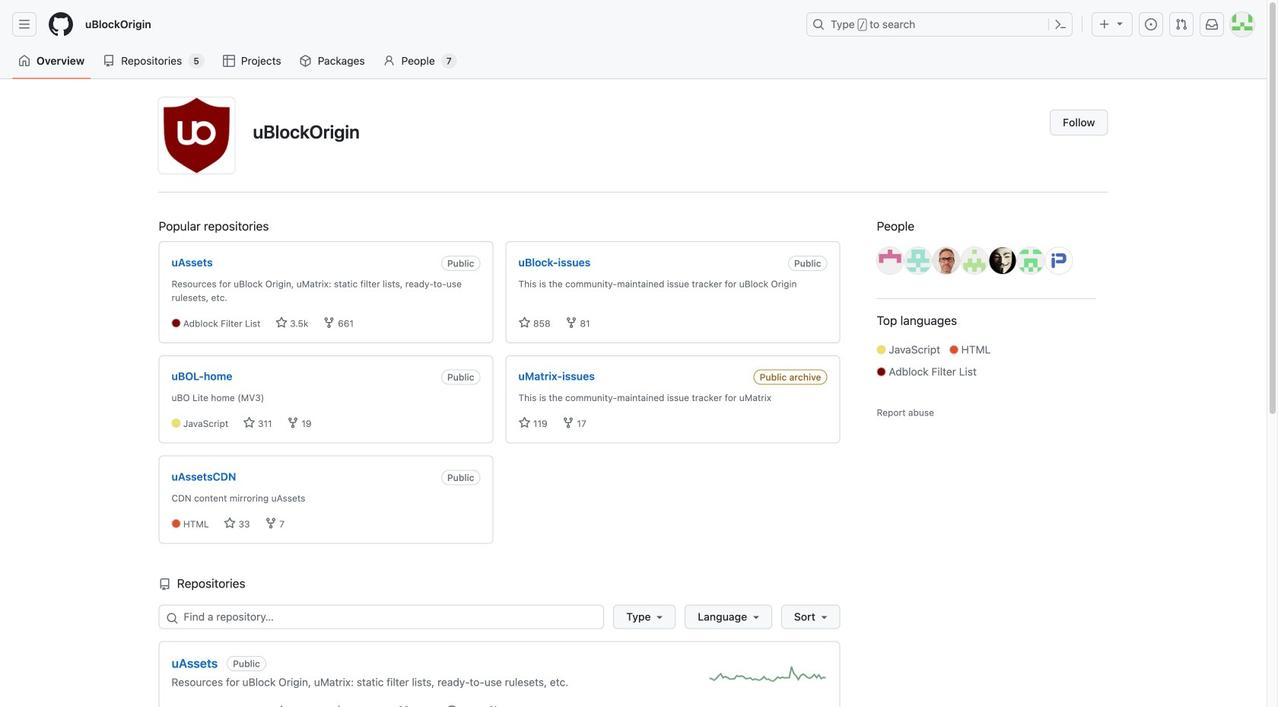 Task type: describe. For each thing, give the bounding box(es) containing it.
repo image
[[103, 55, 115, 67]]

homepage image
[[49, 12, 73, 37]]

@peace2000 image
[[962, 247, 988, 274]]

forks image
[[565, 316, 578, 329]]

issue opened image
[[1145, 18, 1158, 30]]

@stephenhawk8054 image
[[1018, 247, 1045, 274]]

git pull request image
[[1176, 18, 1188, 30]]

past year of activity image
[[710, 666, 828, 689]]

Find a repository… search field
[[159, 605, 604, 629]]

git pull request image
[[489, 705, 501, 707]]

search image
[[166, 612, 178, 624]]

past year of activity element
[[710, 666, 828, 693]]

command palette image
[[1055, 18, 1067, 30]]

issue opened image
[[446, 705, 458, 707]]

repo image
[[159, 578, 171, 591]]

@ublockorigin image
[[159, 97, 235, 174]]

package image
[[300, 55, 312, 67]]

@gwarser image
[[905, 247, 932, 274]]



Task type: vqa. For each thing, say whether or not it's contained in the screenshot.
©
no



Task type: locate. For each thing, give the bounding box(es) containing it.
@masterkia image
[[990, 247, 1016, 274]]

triangle down image
[[1114, 17, 1126, 29]]

@pgl image
[[933, 247, 960, 274]]

person image
[[383, 55, 395, 67]]

Follow uBlockOrigin submit
[[1050, 110, 1109, 135]]

table image
[[223, 55, 235, 67]]

notifications image
[[1206, 18, 1219, 30]]

@piquark6046 image
[[1046, 247, 1073, 274]]

stars image
[[243, 417, 255, 429]]

home image
[[18, 55, 30, 67]]

fork image
[[398, 705, 410, 707]]

law image
[[333, 705, 345, 707]]

stars image
[[275, 316, 288, 329], [519, 316, 531, 329], [519, 417, 531, 429], [224, 517, 236, 529]]

@gorhill image
[[877, 247, 904, 274]]

forks image
[[323, 316, 335, 329], [287, 417, 299, 429], [562, 417, 575, 429], [265, 517, 277, 529]]

star image
[[275, 705, 288, 707]]

None search field
[[159, 605, 841, 629]]

plus image
[[1099, 18, 1111, 30]]



